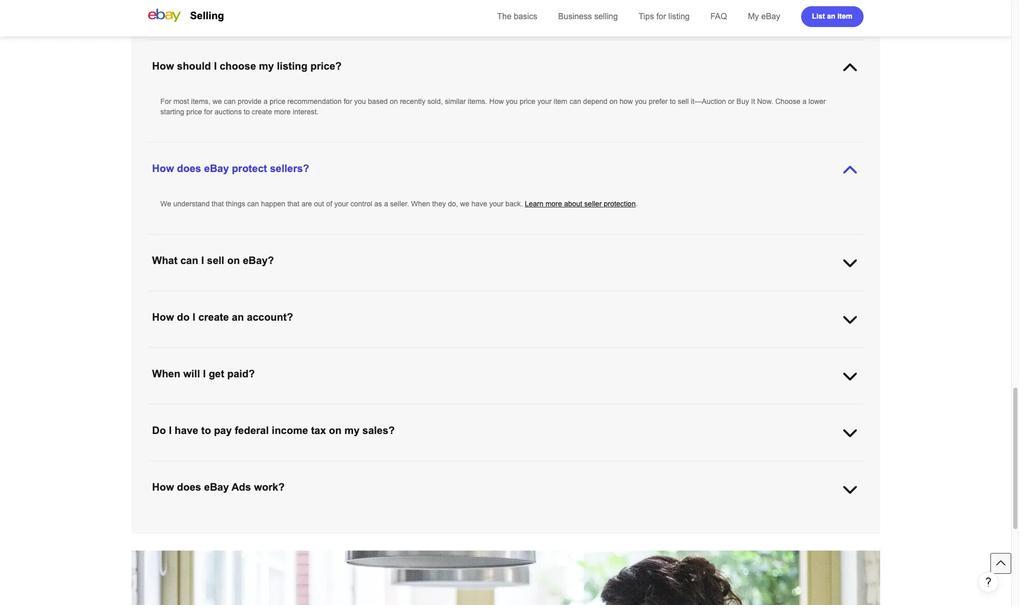 Task type: locate. For each thing, give the bounding box(es) containing it.
can left use
[[175, 5, 187, 14]]

0 vertical spatial listing
[[669, 12, 690, 21]]

and
[[341, 349, 353, 357], [420, 349, 432, 357], [775, 349, 787, 357], [809, 483, 821, 491], [589, 519, 601, 527], [760, 519, 772, 527]]

to get started, select list an item. we'll help you create and verify your account, and set-up payment information during your first listing. have your preferred payment account details on hand and be ready to receive a call or text on your phone for verification.
[[161, 349, 851, 367]]

0 vertical spatial list
[[813, 12, 825, 20]]

automatically
[[593, 472, 636, 481]]

amount
[[748, 472, 772, 481]]

0 vertical spatial when
[[411, 200, 430, 208]]

account?
[[247, 312, 293, 323]]

0 horizontal spatial .
[[633, 529, 635, 537]]

1 horizontal spatial my
[[345, 425, 360, 437]]

0 horizontal spatial owe
[[405, 483, 419, 491]]

business selling
[[559, 12, 618, 21]]

2 supplies from the left
[[598, 5, 625, 14]]

0 vertical spatial items
[[832, 519, 850, 527]]

0 vertical spatial out
[[314, 200, 324, 208]]

1 packaging from the left
[[216, 5, 249, 14]]

sell inside starting on jan 1, 2022, irs regulations require all businesses that process payments, including online marketplaces like ebay, to issue a form 1099-k for all sellers who receive $600 or more in sales. the new tax reporting requirement may impact your 2022 tax return that you may file in 2023. however, just because you receive a 1099-k doesn't automatically mean that you'll owe taxes on the amount reported on your 1099- k. only goods that are sold for a profit are considered taxable, so you won't owe any taxes on something you sell for less than what you paid for it. for example, if you bought a bike for $1,000 last year, and then sold it on ebay today for $700, that $700 you made would generally not be subject to income tax. check out our
[[514, 483, 525, 491]]

we right do, on the top of page
[[460, 200, 470, 208]]

for up mean
[[650, 462, 658, 470]]

regulations
[[254, 462, 290, 470]]

sell inside ebay ads can help you build your business on ebay with effective advertising tools that create a meaningful connection between you and ebay's global community of passionate buyers - and help you sell your items faster. stand out among billions of listings on ebay by putting your items in front of interested buyers no matter the size of your budget.
[[803, 519, 814, 527]]

0 vertical spatial be
[[789, 349, 797, 357]]

item.
[[253, 349, 269, 357]]

0 vertical spatial the
[[736, 472, 746, 481]]

.
[[807, 5, 809, 14], [636, 200, 638, 208], [633, 529, 635, 537]]

help, opens dialogs image
[[984, 578, 994, 588]]

however,
[[422, 472, 452, 481]]

0 horizontal spatial get
[[170, 349, 180, 357]]

how left the do
[[152, 312, 174, 323]]

1 vertical spatial the
[[808, 462, 820, 470]]

0 horizontal spatial have
[[175, 425, 198, 437]]

2 vertical spatial more
[[760, 462, 777, 470]]

when down call
[[152, 368, 181, 380]]

i right will
[[203, 368, 206, 380]]

any inside starting on jan 1, 2022, irs regulations require all businesses that process payments, including online marketplaces like ebay, to issue a form 1099-k for all sellers who receive $600 or more in sales. the new tax reporting requirement may impact your 2022 tax return that you may file in 2023. however, just because you receive a 1099-k doesn't automatically mean that you'll owe taxes on the amount reported on your 1099- k. only goods that are sold for a profit are considered taxable, so you won't owe any taxes on something you sell for less than what you paid for it. for example, if you bought a bike for $1,000 last year, and then sold it on ebay today for $700, that $700 you made would generally not be subject to income tax. check out our
[[421, 483, 433, 491]]

ebay inside starting on jan 1, 2022, irs regulations require all businesses that process payments, including online marketplaces like ebay, to issue a form 1099-k for all sellers who receive $600 or more in sales. the new tax reporting requirement may impact your 2022 tax return that you may file in 2023. however, just because you receive a 1099-k doesn't automatically mean that you'll owe taxes on the amount reported on your 1099- k. only goods that are sold for a profit are considered taxable, so you won't owe any taxes on something you sell for less than what you paid for it. for example, if you bought a bike for $1,000 last year, and then sold it on ebay today for $700, that $700 you made would generally not be subject to income tax. check out our
[[192, 493, 208, 502]]

0 horizontal spatial help
[[207, 519, 221, 527]]

reporting
[[161, 472, 189, 481]]

1 vertical spatial we
[[460, 200, 470, 208]]

create inside ebay ads can help you build your business on ebay with effective advertising tools that create a meaningful connection between you and ebay's global community of passionate buyers - and help you sell your items faster. stand out among billions of listings on ebay by putting your items in front of interested buyers no matter the size of your budget.
[[443, 519, 463, 527]]

help right we'll on the left
[[289, 349, 302, 357]]

the inside starting on jan 1, 2022, irs regulations require all businesses that process payments, including online marketplaces like ebay, to issue a form 1099-k for all sellers who receive $600 or more in sales. the new tax reporting requirement may impact your 2022 tax return that you may file in 2023. however, just because you receive a 1099-k doesn't automatically mean that you'll owe taxes on the amount reported on your 1099- k. only goods that are sold for a profit are considered taxable, so you won't owe any taxes on something you sell for less than what you paid for it. for example, if you bought a bike for $1,000 last year, and then sold it on ebay today for $700, that $700 you made would generally not be subject to income tax. check out our
[[808, 462, 820, 470]]

0 horizontal spatial out
[[203, 529, 214, 537]]

1 vertical spatial list
[[230, 349, 241, 357]]

buy left it
[[737, 97, 750, 106]]

income
[[272, 425, 308, 437], [435, 493, 459, 502]]

0 vertical spatial taxes
[[706, 472, 724, 481]]

like
[[539, 462, 550, 470]]

1 horizontal spatial out
[[314, 200, 324, 208]]

1 horizontal spatial sold
[[235, 483, 248, 491]]

payment right up
[[456, 349, 484, 357]]

2 vertical spatial out
[[203, 529, 214, 537]]

$700,
[[241, 493, 259, 502]]

that
[[212, 200, 224, 208], [288, 200, 300, 208], [364, 462, 376, 470], [339, 472, 351, 481], [658, 472, 670, 481], [208, 483, 220, 491], [261, 493, 273, 502], [428, 519, 441, 527]]

1 horizontal spatial branded
[[745, 5, 772, 14]]

my ebay
[[748, 12, 781, 21]]

how left should
[[152, 60, 174, 72]]

choose
[[220, 60, 256, 72]]

1 horizontal spatial supplies
[[598, 5, 625, 14]]

0 horizontal spatial packaging
[[216, 5, 249, 14]]

have left at
[[336, 5, 351, 14]]

1 horizontal spatial any
[[421, 483, 433, 491]]

when
[[411, 200, 430, 208], [152, 368, 181, 380]]

0 vertical spatial receive
[[828, 349, 851, 357]]

first
[[563, 349, 575, 357]]

2 packaging from the left
[[774, 5, 807, 14]]

to up the doesn't
[[572, 462, 578, 470]]

ebay ads can help you build your business on ebay with effective advertising tools that create a meaningful connection between you and ebay's global community of passionate buyers - and help you sell your items faster. stand out among billions of listings on ebay by putting your items in front of interested buyers no matter the size of your budget.
[[161, 519, 850, 537]]

1 horizontal spatial packaging
[[774, 5, 807, 14]]

on up year,
[[803, 472, 812, 481]]

0 horizontal spatial when
[[152, 368, 181, 380]]

information
[[486, 349, 522, 357]]

in down advertising
[[395, 529, 400, 537]]

can inside ebay ads can help you build your business on ebay with effective advertising tools that create a meaningful connection between you and ebay's global community of passionate buyers - and help you sell your items faster. stand out among billions of listings on ebay by putting your items in front of interested buyers no matter the size of your budget.
[[193, 519, 205, 527]]

1 vertical spatial receive
[[708, 462, 732, 470]]

receive inside to get started, select list an item. we'll help you create and verify your account, and set-up payment information during your first listing. have your preferred payment account details on hand and be ready to receive a call or text on your phone for verification.
[[828, 349, 851, 357]]

0 vertical spatial .
[[807, 5, 809, 14]]

1 horizontal spatial listing
[[669, 12, 690, 21]]

1 horizontal spatial buyers
[[731, 519, 753, 527]]

2 horizontal spatial .
[[807, 5, 809, 14]]

verification.
[[261, 359, 298, 367]]

1 does from the top
[[177, 163, 201, 174]]

$600
[[734, 462, 750, 470]]

1 horizontal spatial item
[[838, 12, 853, 20]]

we'll
[[271, 349, 287, 357]]

learn
[[525, 200, 544, 208], [595, 529, 614, 537]]

or inside starting on jan 1, 2022, irs regulations require all businesses that process payments, including online marketplaces like ebay, to issue a form 1099-k for all sellers who receive $600 or more in sales. the new tax reporting requirement may impact your 2022 tax return that you may file in 2023. however, just because you receive a 1099-k doesn't automatically mean that you'll owe taxes on the amount reported on your 1099- k. only goods that are sold for a profit are considered taxable, so you won't owe any taxes on something you sell for less than what you paid for it. for example, if you bought a bike for $1,000 last year, and then sold it on ebay today for $700, that $700 you made would generally not be subject to income tax. check out our
[[752, 462, 758, 470]]

2 vertical spatial in
[[395, 529, 400, 537]]

the left the basics
[[498, 12, 512, 21]]

. right seller
[[636, 200, 638, 208]]

1 vertical spatial k
[[561, 472, 566, 481]]

1 supplies from the left
[[251, 5, 278, 14]]

1 vertical spatial get
[[170, 349, 180, 357]]

1 horizontal spatial k
[[643, 462, 648, 470]]

more
[[274, 108, 291, 116], [546, 200, 562, 208], [760, 462, 777, 470]]

and inside starting on jan 1, 2022, irs regulations require all businesses that process payments, including online marketplaces like ebay, to issue a form 1099-k for all sellers who receive $600 or more in sales. the new tax reporting requirement may impact your 2022 tax return that you may file in 2023. however, just because you receive a 1099-k doesn't automatically mean that you'll owe taxes on the amount reported on your 1099- k. only goods that are sold for a profit are considered taxable, so you won't owe any taxes on something you sell for less than what you paid for it. for example, if you bought a bike for $1,000 last year, and then sold it on ebay today for $700, that $700 you made would generally not be subject to income tax. check out our
[[809, 483, 821, 491]]

how should i choose my listing price?
[[152, 60, 342, 72]]

how
[[620, 97, 633, 106]]

0 vertical spatial any
[[202, 5, 214, 14]]

1 horizontal spatial payment
[[666, 349, 694, 357]]

understand
[[173, 200, 210, 208]]

when left 'they'
[[411, 200, 430, 208]]

2 vertical spatial .
[[633, 529, 635, 537]]

a
[[264, 97, 268, 106], [803, 97, 807, 106], [384, 200, 388, 208], [161, 359, 165, 367], [599, 462, 603, 470], [536, 472, 540, 481], [261, 483, 265, 491], [722, 483, 726, 491], [465, 519, 469, 527]]

learn more link
[[595, 529, 633, 537]]

any down however, in the left of the page
[[421, 483, 433, 491]]

0 vertical spatial more
[[274, 108, 291, 116]]

carriers.
[[455, 5, 481, 14]]

your left first
[[547, 349, 561, 357]]

1 horizontal spatial we
[[460, 200, 470, 208]]

1 payment from the left
[[456, 349, 484, 357]]

0 vertical spatial in
[[779, 462, 785, 470]]

get inside to get started, select list an item. we'll help you create and verify your account, and set-up payment information during your first listing. have your preferred payment account details on hand and be ready to receive a call or text on your phone for verification.
[[170, 349, 180, 357]]

have
[[336, 5, 351, 14], [472, 200, 488, 208], [175, 425, 198, 437]]

0 vertical spatial ads
[[232, 482, 251, 493]]

ready
[[799, 349, 818, 357]]

the down "$600" in the bottom of the page
[[736, 472, 746, 481]]

sell up our
[[514, 483, 525, 491]]

for inside starting on jan 1, 2022, irs regulations require all businesses that process payments, including online marketplaces like ebay, to issue a form 1099-k for all sellers who receive $600 or more in sales. the new tax reporting requirement may impact your 2022 tax return that you may file in 2023. however, just because you receive a 1099-k doesn't automatically mean that you'll owe taxes on the amount reported on your 1099- k. only goods that are sold for a profit are considered taxable, so you won't owe any taxes on something you sell for less than what you paid for it. for example, if you bought a bike for $1,000 last year, and then sold it on ebay today for $700, that $700 you made would generally not be subject to income tax. check out our
[[633, 483, 644, 491]]

0 horizontal spatial for
[[161, 97, 171, 106]]

we understand that things can happen that are out of your control as a seller. when they do, we have your back. learn more about seller protection .
[[161, 200, 638, 208]]

for down item.
[[250, 359, 259, 367]]

a left lower
[[803, 97, 807, 106]]

of down tools
[[419, 529, 425, 537]]

what can i sell on ebay?
[[152, 255, 274, 266]]

payment left account
[[666, 349, 694, 357]]

1 vertical spatial ads
[[179, 519, 191, 527]]

ebay down goods
[[192, 493, 208, 502]]

irs
[[240, 462, 252, 470]]

on left hand
[[747, 349, 755, 357]]

i for get
[[203, 368, 206, 380]]

you
[[161, 5, 173, 14]]

k up mean
[[643, 462, 648, 470]]

can up stand
[[193, 519, 205, 527]]

does up the understand at the top left
[[177, 163, 201, 174]]

we inside for most items, we can provide a price recommendation for you based on recently sold, similar items. how you price your item can depend on how you prefer to sell it—auction or buy it now. choose a lower starting price for auctions to create more interest.
[[213, 97, 222, 106]]

on up when will i get paid? on the left of the page
[[202, 359, 210, 367]]

sold
[[235, 483, 248, 491], [161, 493, 174, 502]]

0 vertical spatial have
[[336, 5, 351, 14]]

1 vertical spatial items
[[375, 529, 393, 537]]

ads down impact
[[232, 482, 251, 493]]

a right "as"
[[384, 200, 388, 208]]

we up 'auctions'
[[213, 97, 222, 106]]

sales.
[[787, 462, 806, 470]]

owe
[[691, 472, 704, 481], [405, 483, 419, 491]]

more inside starting on jan 1, 2022, irs regulations require all businesses that process payments, including online marketplaces like ebay, to issue a form 1099-k for all sellers who receive $600 or more in sales. the new tax reporting requirement may impact your 2022 tax return that you may file in 2023. however, just because you receive a 1099-k doesn't automatically mean that you'll owe taxes on the amount reported on your 1099- k. only goods that are sold for a profit are considered taxable, so you won't owe any taxes on something you sell for less than what you paid for it. for example, if you bought a bike for $1,000 last year, and then sold it on ebay today for $700, that $700 you made would generally not be subject to income tax. check out our
[[760, 462, 777, 470]]

2 horizontal spatial 1099-
[[830, 472, 848, 481]]

taxes down however, in the left of the page
[[435, 483, 452, 491]]

a inside to get started, select list an item. we'll help you create and verify your account, and set-up payment information during your first listing. have your preferred payment account details on hand and be ready to receive a call or text on your phone for verification.
[[161, 359, 165, 367]]

of left listings
[[264, 529, 270, 537]]

have right do
[[175, 425, 198, 437]]

income up the require
[[272, 425, 308, 437]]

branded
[[569, 5, 596, 14], [745, 5, 772, 14]]

you down year,
[[789, 519, 801, 527]]

1 vertical spatial sold
[[161, 493, 174, 502]]

branded right 'faq'
[[745, 5, 772, 14]]

0 vertical spatial for
[[483, 5, 494, 14]]

should
[[177, 60, 211, 72]]

prefer
[[649, 97, 668, 106]]

profit
[[267, 483, 283, 491]]

do,
[[448, 200, 458, 208]]

may
[[294, 5, 308, 14], [232, 472, 246, 481], [367, 472, 380, 481]]

that inside ebay ads can help you build your business on ebay with effective advertising tools that create a meaningful connection between you and ebay's global community of passionate buyers - and help you sell your items faster. stand out among billions of listings on ebay by putting your items in front of interested buyers no matter the size of your budget.
[[428, 519, 441, 527]]

do
[[152, 425, 166, 437]]

1 vertical spatial out
[[497, 493, 508, 502]]

all up "return"
[[316, 462, 324, 470]]

phone
[[228, 359, 248, 367]]

ebay,
[[552, 462, 570, 470]]

new
[[822, 462, 836, 470]]

k down ebay,
[[561, 472, 566, 481]]

at
[[353, 5, 359, 14]]

for inside to get started, select list an item. we'll help you create and verify your account, and set-up payment information during your first listing. have your preferred payment account details on hand and be ready to receive a call or text on your phone for verification.
[[250, 359, 259, 367]]

to right subject at bottom
[[427, 493, 433, 502]]

0 horizontal spatial sold
[[161, 493, 174, 502]]

things
[[226, 200, 245, 208]]

0 vertical spatial does
[[177, 163, 201, 174]]

buyers
[[731, 519, 753, 527], [461, 529, 483, 537]]

price
[[270, 97, 286, 106], [520, 97, 536, 106], [186, 108, 202, 116]]

1 horizontal spatial more
[[546, 200, 562, 208]]

to right prefer on the top of the page
[[670, 97, 676, 106]]

tax
[[311, 425, 326, 437], [838, 462, 847, 470], [306, 472, 316, 481]]

on right based
[[390, 97, 398, 106]]

1 horizontal spatial learn
[[595, 529, 614, 537]]

1 vertical spatial buy
[[737, 97, 750, 106]]

2 vertical spatial for
[[633, 483, 644, 491]]

1 horizontal spatial ads
[[232, 482, 251, 493]]

help up the among
[[207, 519, 221, 527]]

how for how should i choose my listing price?
[[152, 60, 174, 72]]

list inside to get started, select list an item. we'll help you create and verify your account, and set-up payment information during your first listing. have your preferred payment account details on hand and be ready to receive a call or text on your phone for verification.
[[230, 349, 241, 357]]

0 horizontal spatial receive
[[511, 472, 534, 481]]

2 vertical spatial receive
[[511, 472, 534, 481]]

it—auction
[[691, 97, 726, 106]]

pay
[[214, 425, 232, 437]]

get left free
[[390, 5, 400, 14]]

the inside ebay ads can help you build your business on ebay with effective advertising tools that create a meaningful connection between you and ebay's global community of passionate buyers - and help you sell your items faster. stand out among billions of listings on ebay by putting your items in front of interested buyers no matter the size of your budget.
[[518, 529, 528, 537]]

that right happen
[[288, 200, 300, 208]]

more left interest. in the top left of the page
[[274, 108, 291, 116]]

they
[[432, 200, 446, 208]]

0 horizontal spatial buyers
[[461, 529, 483, 537]]

does for how does ebay ads work?
[[177, 482, 201, 493]]

price right the items.
[[520, 97, 536, 106]]

can
[[175, 5, 187, 14], [224, 97, 236, 106], [570, 97, 582, 106], [247, 200, 259, 208], [180, 255, 198, 266], [193, 519, 205, 527]]

1 vertical spatial income
[[435, 493, 459, 502]]

create inside for most items, we can provide a price recommendation for you based on recently sold, similar items. how you price your item can depend on how you prefer to sell it—auction or buy it now. choose a lower starting price for auctions to create more interest.
[[252, 108, 272, 116]]

i for sell
[[201, 255, 204, 266]]

i right what
[[201, 255, 204, 266]]

of left control
[[326, 200, 332, 208]]

2 horizontal spatial get
[[390, 5, 400, 14]]

and left verify
[[341, 349, 353, 357]]

0 vertical spatial income
[[272, 425, 308, 437]]

1 horizontal spatial get
[[209, 368, 224, 380]]

buy ebay branded packaging link
[[712, 5, 807, 14]]

interested
[[427, 529, 459, 537]]

i
[[214, 60, 217, 72], [201, 255, 204, 266], [193, 312, 196, 323], [203, 368, 206, 380], [169, 425, 172, 437]]

get up call
[[170, 349, 180, 357]]

you right if
[[684, 483, 695, 491]]

0 vertical spatial get
[[390, 5, 400, 14]]

may up so
[[367, 472, 380, 481]]

that up interested
[[428, 519, 441, 527]]

on right listings
[[297, 529, 305, 537]]

does down "reporting"
[[177, 482, 201, 493]]

just
[[454, 472, 465, 481]]

ebay down requirement
[[204, 482, 229, 493]]

1 vertical spatial listing
[[277, 60, 308, 72]]

a left form
[[599, 462, 603, 470]]

on
[[390, 97, 398, 106], [610, 97, 618, 106], [227, 255, 240, 266], [747, 349, 755, 357], [202, 359, 210, 367], [329, 425, 342, 437], [188, 462, 196, 470], [726, 472, 734, 481], [803, 472, 812, 481], [454, 483, 462, 491], [182, 493, 190, 502], [301, 519, 309, 527], [297, 529, 305, 537]]

0 vertical spatial my
[[259, 60, 274, 72]]

if
[[678, 483, 682, 491]]

0 horizontal spatial all
[[316, 462, 324, 470]]

0 horizontal spatial be
[[392, 493, 400, 502]]

items down then
[[832, 519, 850, 527]]

tax up considered
[[306, 472, 316, 481]]

learn down ebay's
[[595, 529, 614, 537]]

2 does from the top
[[177, 482, 201, 493]]

0 horizontal spatial items
[[375, 529, 393, 537]]

work?
[[254, 482, 285, 493]]

a inside ebay ads can help you build your business on ebay with effective advertising tools that create a meaningful connection between you and ebay's global community of passionate buyers - and help you sell your items faster. stand out among billions of listings on ebay by putting your items in front of interested buyers no matter the size of your budget.
[[465, 519, 469, 527]]

on right the it on the left bottom
[[182, 493, 190, 502]]

for right carriers.
[[483, 5, 494, 14]]

sell inside for most items, we can provide a price recommendation for you based on recently sold, similar items. how you price your item can depend on how you prefer to sell it—auction or buy it now. choose a lower starting price for auctions to create more interest.
[[678, 97, 689, 106]]

0 horizontal spatial we
[[213, 97, 222, 106]]

how up we
[[152, 163, 174, 174]]

items,
[[191, 97, 211, 106]]

your left control
[[334, 200, 349, 208]]

learn right back.
[[525, 200, 544, 208]]

of right size
[[545, 529, 551, 537]]

items
[[832, 519, 850, 527], [375, 529, 393, 537]]

to left "pay"
[[201, 425, 211, 437]]

1 vertical spatial buyers
[[461, 529, 483, 537]]

any right use
[[202, 5, 214, 14]]

text
[[188, 359, 200, 367]]

0 horizontal spatial the
[[498, 12, 512, 21]]

1099- up mean
[[624, 462, 643, 470]]

1 vertical spatial does
[[177, 482, 201, 493]]

your down select
[[212, 359, 226, 367]]

in
[[779, 462, 785, 470], [394, 472, 399, 481], [395, 529, 400, 537]]

1 vertical spatial be
[[392, 493, 400, 502]]

sold,
[[428, 97, 443, 106]]

size
[[530, 529, 543, 537]]

income inside starting on jan 1, 2022, irs regulations require all businesses that process payments, including online marketplaces like ebay, to issue a form 1099-k for all sellers who receive $600 or more in sales. the new tax reporting requirement may impact your 2022 tax return that you may file in 2023. however, just because you receive a 1099-k doesn't automatically mean that you'll owe taxes on the amount reported on your 1099- k. only goods that are sold for a profit are considered taxable, so you won't owe any taxes on something you sell for less than what you paid for it. for example, if you bought a bike for $1,000 last year, and then sold it on ebay today for $700, that $700 you made would generally not be subject to income tax. check out our
[[435, 493, 459, 502]]

may left already
[[294, 5, 308, 14]]

and left set-
[[420, 349, 432, 357]]

how for how does ebay ads work?
[[152, 482, 174, 493]]

list an item
[[813, 12, 853, 20]]

does for how does ebay protect sellers?
[[177, 163, 201, 174]]

your inside for most items, we can provide a price recommendation for you based on recently sold, similar items. how you price your item can depend on how you prefer to sell it—auction or buy it now. choose a lower starting price for auctions to create more interest.
[[538, 97, 552, 106]]

that down requirement
[[208, 483, 220, 491]]

0 horizontal spatial list
[[230, 349, 241, 357]]

owe down 2023.
[[405, 483, 419, 491]]

. left list an item
[[807, 5, 809, 14]]

passionate
[[694, 519, 729, 527]]

1 vertical spatial have
[[472, 200, 488, 208]]

0 horizontal spatial supplies
[[251, 5, 278, 14]]

how for how do i create an account?
[[152, 312, 174, 323]]

can up 'auctions'
[[224, 97, 236, 106]]

price down items,
[[186, 108, 202, 116]]

out left our
[[497, 493, 508, 502]]

back.
[[506, 200, 523, 208]]

1 vertical spatial owe
[[405, 483, 419, 491]]

home
[[361, 5, 380, 14]]

how does ebay ads work?
[[152, 482, 285, 493]]

to
[[670, 5, 676, 14], [670, 97, 676, 106], [244, 108, 250, 116], [820, 349, 826, 357], [201, 425, 211, 437], [572, 462, 578, 470], [427, 493, 433, 502]]

0 horizontal spatial more
[[274, 108, 291, 116]]



Task type: describe. For each thing, give the bounding box(es) containing it.
when will i get paid?
[[152, 368, 255, 380]]

1 horizontal spatial 1099-
[[624, 462, 643, 470]]

be inside to get started, select list an item. we'll help you create and verify your account, and set-up payment information during your first listing. have your preferred payment account details on hand and be ready to receive a call or text on your phone for verification.
[[789, 349, 797, 357]]

purchase.
[[678, 5, 710, 14]]

or inside to get started, select list an item. we'll help you create and verify your account, and set-up payment information during your first listing. have your preferred payment account details on hand and be ready to receive a call or text on your phone for verification.
[[180, 359, 186, 367]]

the basics
[[498, 12, 538, 21]]

last
[[778, 483, 789, 491]]

or inside for most items, we can provide a price recommendation for you based on recently sold, similar items. how you price your item can depend on how you prefer to sell it—auction or buy it now. choose a lower starting price for auctions to create more interest.
[[729, 97, 735, 106]]

on left jan
[[188, 462, 196, 470]]

your right verify
[[374, 349, 388, 357]]

i for choose
[[214, 60, 217, 72]]

you up our
[[500, 483, 512, 491]]

details
[[724, 349, 745, 357]]

seller.
[[390, 200, 409, 208]]

1 all from the left
[[316, 462, 324, 470]]

to inside to get started, select list an item. we'll help you create and verify your account, and set-up payment information during your first listing. have your preferred payment account details on hand and be ready to receive a call or text on your phone for verification.
[[820, 349, 826, 357]]

0 vertical spatial buyers
[[731, 519, 753, 527]]

build
[[237, 519, 252, 527]]

are down 2022
[[285, 483, 296, 491]]

your up billions
[[254, 519, 268, 527]]

now.
[[758, 97, 774, 106]]

and up budget.
[[589, 519, 601, 527]]

2 horizontal spatial help
[[774, 519, 787, 527]]

with
[[330, 519, 343, 527]]

learn more about seller protection link
[[525, 200, 636, 208]]

on up businesses
[[329, 425, 342, 437]]

out inside ebay ads can help you build your business on ebay with effective advertising tools that create a meaningful connection between you and ebay's global community of passionate buyers - and help you sell your items faster. stand out among billions of listings on ebay by putting your items in front of interested buyers no matter the size of your budget.
[[203, 529, 214, 537]]

matter
[[495, 529, 516, 537]]

boxes
[[417, 5, 436, 14]]

how inside for most items, we can provide a price recommendation for you based on recently sold, similar items. how you price your item can depend on how you prefer to sell it—auction or buy it now. choose a lower starting price for auctions to create more interest.
[[490, 97, 504, 106]]

on up 'bike'
[[726, 472, 734, 481]]

preferred
[[634, 349, 664, 357]]

sell left ebay?
[[207, 255, 224, 266]]

than
[[552, 483, 566, 491]]

-
[[755, 519, 757, 527]]

interest.
[[293, 108, 319, 116]]

your down new
[[814, 472, 828, 481]]

call
[[167, 359, 178, 367]]

how for how does ebay protect sellers?
[[152, 163, 174, 174]]

on down just on the bottom of the page
[[454, 483, 462, 491]]

you right so
[[373, 483, 384, 491]]

federal
[[235, 425, 269, 437]]

generally
[[348, 493, 378, 502]]

to right available
[[670, 5, 676, 14]]

2 horizontal spatial price
[[520, 97, 536, 106]]

ebay left by
[[307, 529, 323, 537]]

for down impact
[[250, 483, 259, 491]]

that left process
[[364, 462, 376, 470]]

billions
[[240, 529, 262, 537]]

be inside starting on jan 1, 2022, irs regulations require all businesses that process payments, including online marketplaces like ebay, to issue a form 1099-k for all sellers who receive $600 or more in sales. the new tax reporting requirement may impact your 2022 tax return that you may file in 2023. however, just because you receive a 1099-k doesn't automatically mean that you'll owe taxes on the amount reported on your 1099- k. only goods that are sold for a profit are considered taxable, so you won't owe any taxes on something you sell for less than what you paid for it. for example, if you bought a bike for $1,000 last year, and then sold it on ebay today for $700, that $700 you made would generally not be subject to income tax. check out our
[[392, 493, 400, 502]]

0 vertical spatial the
[[498, 12, 512, 21]]

a left 'bike'
[[722, 483, 726, 491]]

to down "provide"
[[244, 108, 250, 116]]

payments,
[[406, 462, 439, 470]]

on right business
[[301, 519, 309, 527]]

create inside to get started, select list an item. we'll help you create and verify your account, and set-up payment information during your first listing. have your preferred payment account details on hand and be ready to receive a call or text on your phone for verification.
[[318, 349, 339, 357]]

for right today
[[230, 493, 239, 502]]

1 vertical spatial in
[[394, 472, 399, 481]]

paid?
[[227, 368, 255, 380]]

it.
[[626, 483, 631, 491]]

0 horizontal spatial any
[[202, 5, 214, 14]]

form
[[605, 462, 622, 470]]

1 vertical spatial when
[[152, 368, 181, 380]]

help inside to get started, select list an item. we'll help you create and verify your account, and set-up payment information during your first listing. have your preferred payment account details on hand and be ready to receive a call or text on your phone for verification.
[[289, 349, 302, 357]]

create right the do
[[198, 312, 229, 323]]

only
[[169, 483, 184, 491]]

1 horizontal spatial for
[[483, 5, 494, 14]]

a right "provide"
[[264, 97, 268, 106]]

2 vertical spatial have
[[175, 425, 198, 437]]

lower
[[809, 97, 826, 106]]

recently
[[400, 97, 426, 106]]

2 payment from the left
[[666, 349, 694, 357]]

you up budget.
[[575, 519, 587, 527]]

out inside starting on jan 1, 2022, irs regulations require all businesses that process payments, including online marketplaces like ebay, to issue a form 1099-k for all sellers who receive $600 or more in sales. the new tax reporting requirement may impact your 2022 tax return that you may file in 2023. however, just because you receive a 1099-k doesn't automatically mean that you'll owe taxes on the amount reported on your 1099- k. only goods that are sold for a profit are considered taxable, so you won't owe any taxes on something you sell for less than what you paid for it. for example, if you bought a bike for $1,000 last year, and then sold it on ebay today for $700, that $700 you made would generally not be subject to income tax. check out our
[[497, 493, 508, 502]]

impact
[[248, 472, 269, 481]]

0 horizontal spatial may
[[232, 472, 246, 481]]

2 branded from the left
[[745, 5, 772, 14]]

up
[[446, 349, 454, 357]]

happen
[[261, 200, 286, 208]]

recommendation
[[288, 97, 342, 106]]

your right have
[[618, 349, 632, 357]]

made
[[307, 493, 325, 502]]

for right tips at the right top
[[657, 12, 667, 21]]

your down effective
[[359, 529, 373, 537]]

0 vertical spatial item
[[838, 12, 853, 20]]

protect
[[232, 163, 267, 174]]

for left less
[[527, 483, 535, 491]]

do i have to pay federal income tax on my sales?
[[152, 425, 395, 437]]

paid
[[599, 483, 613, 491]]

won't
[[386, 483, 403, 491]]

ebay up faster.
[[161, 519, 177, 527]]

1 horizontal spatial when
[[411, 200, 430, 208]]

community
[[649, 519, 684, 527]]

protection
[[604, 200, 636, 208]]

you up so
[[353, 472, 365, 481]]

2 vertical spatial tax
[[306, 472, 316, 481]]

on left the how
[[610, 97, 618, 106]]

1 horizontal spatial have
[[336, 5, 351, 14]]

who
[[693, 462, 706, 470]]

sales?
[[363, 425, 395, 437]]

because
[[467, 472, 495, 481]]

can right what
[[180, 255, 198, 266]]

how do i create an account?
[[152, 312, 293, 323]]

are right happen
[[302, 200, 312, 208]]

tips for listing
[[639, 12, 690, 21]]

auctions
[[215, 108, 242, 116]]

1 vertical spatial my
[[345, 425, 360, 437]]

sellers?
[[270, 163, 309, 174]]

your down between
[[553, 529, 567, 537]]

1 vertical spatial tax
[[838, 462, 847, 470]]

0 vertical spatial tax
[[311, 425, 326, 437]]

can left the depend at the top of the page
[[570, 97, 582, 106]]

0 vertical spatial buy
[[712, 5, 725, 14]]

i for create
[[193, 312, 196, 323]]

0 vertical spatial learn
[[525, 200, 544, 208]]

item inside for most items, we can provide a price recommendation for you based on recently sold, similar items. how you price your item can depend on how you prefer to sell it—auction or buy it now. choose a lower starting price for auctions to create more interest.
[[554, 97, 568, 106]]

1 horizontal spatial .
[[636, 200, 638, 208]]

your left back.
[[490, 200, 504, 208]]

ebay right "my" in the right of the page
[[762, 12, 781, 21]]

2 horizontal spatial may
[[367, 472, 380, 481]]

you right the how
[[635, 97, 647, 106]]

return
[[318, 472, 337, 481]]

ebay right touch,
[[551, 5, 567, 14]]

business
[[270, 519, 299, 527]]

0 horizontal spatial 1099-
[[542, 472, 561, 481]]

that left the things
[[212, 200, 224, 208]]

0 horizontal spatial listing
[[277, 60, 308, 72]]

file
[[382, 472, 392, 481]]

front
[[402, 529, 417, 537]]

ebay up by
[[311, 519, 328, 527]]

my ebay link
[[748, 12, 781, 21]]

0 horizontal spatial k
[[561, 472, 566, 481]]

2023.
[[401, 472, 420, 481]]

1 horizontal spatial receive
[[708, 462, 732, 470]]

i right do
[[169, 425, 172, 437]]

tips for listing link
[[639, 12, 690, 21]]

a down impact
[[261, 483, 265, 491]]

we
[[161, 200, 171, 208]]

free
[[402, 5, 415, 14]]

can right the things
[[247, 200, 259, 208]]

our
[[510, 493, 520, 502]]

what
[[152, 255, 178, 266]]

depend
[[584, 97, 608, 106]]

0 vertical spatial sold
[[235, 483, 248, 491]]

1 horizontal spatial may
[[294, 5, 308, 14]]

ads inside ebay ads can help you build your business on ebay with effective advertising tools that create a meaningful connection between you and ebay's global community of passionate buyers - and help you sell your items faster. stand out among billions of listings on ebay by putting your items in front of interested buyers no matter the size of your budget.
[[179, 519, 191, 527]]

are up today
[[222, 483, 233, 491]]

2 all from the left
[[660, 462, 668, 470]]

effective
[[345, 519, 372, 527]]

you up the among
[[223, 519, 235, 527]]

require
[[292, 462, 314, 470]]

or right the home on the left
[[382, 5, 388, 14]]

a up less
[[536, 472, 540, 481]]

will
[[183, 368, 200, 380]]

you left paid
[[586, 483, 597, 491]]

1 horizontal spatial price
[[270, 97, 286, 106]]

tax.
[[461, 493, 473, 502]]

you left already
[[280, 5, 292, 14]]

less
[[537, 483, 550, 491]]

for left it.
[[615, 483, 624, 491]]

your up "profit"
[[271, 472, 286, 481]]

of right community
[[686, 519, 692, 527]]

an inside to get started, select list an item. we'll help you create and verify your account, and set-up payment information during your first listing. have your preferred payment account details on hand and be ready to receive a call or text on your phone for verification.
[[243, 349, 251, 357]]

for right 'bike'
[[743, 483, 752, 491]]

buy inside for most items, we can provide a price recommendation for you based on recently sold, similar items. how you price your item can depend on how you prefer to sell it—auction or buy it now. choose a lower starting price for auctions to create more interest.
[[737, 97, 750, 106]]

that up example,
[[658, 472, 670, 481]]

online
[[472, 462, 492, 470]]

and right hand
[[775, 349, 787, 357]]

2 vertical spatial get
[[209, 368, 224, 380]]

you down 'marketplaces'
[[497, 472, 509, 481]]

then
[[823, 483, 838, 491]]

marketplaces
[[494, 462, 537, 470]]

1 branded from the left
[[569, 5, 596, 14]]

already
[[310, 5, 334, 14]]

1 horizontal spatial list
[[813, 12, 825, 20]]

during
[[524, 349, 545, 357]]

more inside for most items, we can provide a price recommendation for you based on recently sold, similar items. how you price your item can depend on how you prefer to sell it—auction or buy it now. choose a lower starting price for auctions to create more interest.
[[274, 108, 291, 116]]

choose
[[776, 97, 801, 106]]

meaningful
[[471, 519, 507, 527]]

you left based
[[354, 97, 366, 106]]

connection
[[509, 519, 544, 527]]

for left based
[[344, 97, 352, 106]]

that down businesses
[[339, 472, 351, 481]]

sellers
[[670, 462, 691, 470]]

use
[[189, 5, 200, 14]]

ebay left "my" in the right of the page
[[727, 5, 743, 14]]

hand
[[757, 349, 773, 357]]

the inside starting on jan 1, 2022, irs regulations require all businesses that process payments, including online marketplaces like ebay, to issue a form 1099-k for all sellers who receive $600 or more in sales. the new tax reporting requirement may impact your 2022 tax return that you may file in 2023. however, just because you receive a 1099-k doesn't automatically mean that you'll owe taxes on the amount reported on your 1099- k. only goods that are sold for a profit are considered taxable, so you won't owe any taxes on something you sell for less than what you paid for it. for example, if you bought a bike for $1,000 last year, and then sold it on ebay today for $700, that $700 you made would generally not be subject to income tax. check out our
[[736, 472, 746, 481]]

price?
[[311, 60, 342, 72]]

your down then
[[816, 519, 830, 527]]

ebay left protect
[[204, 163, 229, 174]]

on left ebay?
[[227, 255, 240, 266]]

2 horizontal spatial have
[[472, 200, 488, 208]]

you right $700
[[293, 493, 305, 502]]

for inside for most items, we can provide a price recommendation for you based on recently sold, similar items. how you price your item can depend on how you prefer to sell it—auction or buy it now. choose a lower starting price for auctions to create more interest.
[[161, 97, 171, 106]]

0 horizontal spatial price
[[186, 108, 202, 116]]

that down "profit"
[[261, 493, 273, 502]]

touch,
[[529, 5, 549, 14]]

for down items,
[[204, 108, 213, 116]]

something
[[464, 483, 498, 491]]

0 vertical spatial owe
[[691, 472, 704, 481]]

in inside ebay ads can help you build your business on ebay with effective advertising tools that create a meaningful connection between you and ebay's global community of passionate buyers - and help you sell your items faster. stand out among billions of listings on ebay by putting your items in front of interested buyers no matter the size of your budget.
[[395, 529, 400, 537]]

you inside to get started, select list an item. we'll help you create and verify your account, and set-up payment information during your first listing. have your preferred payment account details on hand and be ready to receive a call or text on your phone for verification.
[[304, 349, 316, 357]]

are left tips at the right top
[[627, 5, 637, 14]]

0 horizontal spatial my
[[259, 60, 274, 72]]

as
[[375, 200, 382, 208]]

you right the items.
[[506, 97, 518, 106]]

today
[[210, 493, 228, 502]]

business selling link
[[559, 12, 618, 21]]

starting on jan 1, 2022, irs regulations require all businesses that process payments, including online marketplaces like ebay, to issue a form 1099-k for all sellers who receive $600 or more in sales. the new tax reporting requirement may impact your 2022 tax return that you may file in 2023. however, just because you receive a 1099-k doesn't automatically mean that you'll owe taxes on the amount reported on your 1099- k. only goods that are sold for a profit are considered taxable, so you won't owe any taxes on something you sell for less than what you paid for it. for example, if you bought a bike for $1,000 last year, and then sold it on ebay today for $700, that $700 you made would generally not be subject to income tax. check out our
[[161, 462, 848, 502]]

0 horizontal spatial taxes
[[435, 483, 452, 491]]

my
[[748, 12, 760, 21]]

and right -
[[760, 519, 772, 527]]



Task type: vqa. For each thing, say whether or not it's contained in the screenshot.


